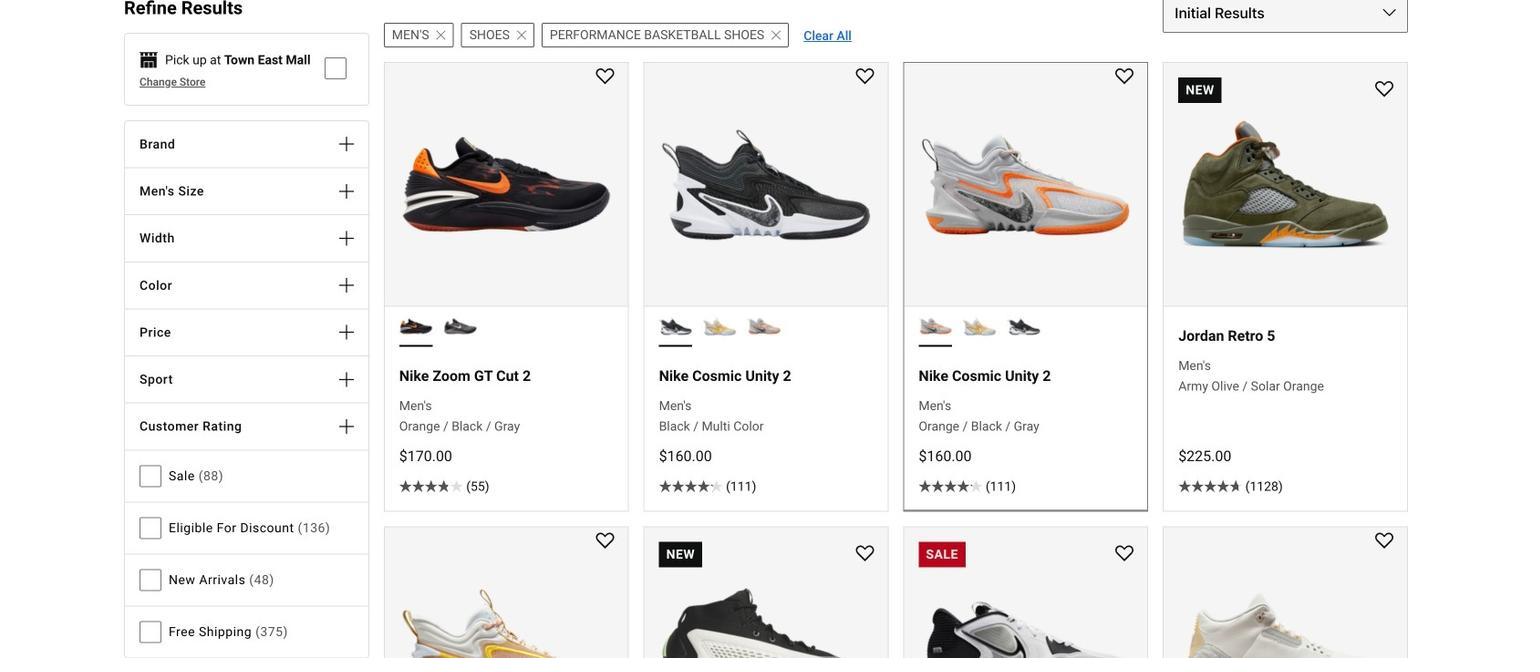 Task type: describe. For each thing, give the bounding box(es) containing it.
2 nike cosmic unity 2 - men's black/multi color image from the left
[[1008, 309, 1041, 342]]

1 nike cosmic unity 2 - men's black/multi color image from the left
[[659, 309, 693, 342]]

0 horizontal spatial manage favorites - nike cosmic unity 2 - men's image
[[596, 533, 615, 552]]

manage favorites - nike kyrie low 5 - men's image
[[1116, 546, 1134, 564]]

nike cosmic unity 2 - men's orange/black/gray image
[[748, 309, 781, 342]]

manage favorites - adidas ae 1 - men's image
[[856, 546, 875, 564]]

manage favorites - jordan retro 5 - men's image
[[1376, 81, 1394, 99]]

nike cosmic unity 2 - men's white/multi/grey image
[[964, 309, 997, 342]]



Task type: locate. For each thing, give the bounding box(es) containing it.
1 horizontal spatial nike cosmic unity 2 - men's black/multi color image
[[1008, 309, 1041, 342]]

manage favorites - nike cosmic unity 2 - men's image for nike cosmic unity 2 - men's white/multi/grey image
[[856, 68, 875, 86]]

nike zoom gt cut 2 - men's white/orange/green image
[[444, 309, 477, 342]]

manage favorites - nike zoom gt cut 2 - men's image
[[596, 68, 615, 86]]

nike cosmic unity 2 - men's orange/black/gray image
[[919, 309, 953, 342]]

0 horizontal spatial nike cosmic unity 2 - men's black/multi color image
[[659, 309, 693, 342]]

manage favorites - nike cosmic unity 2 - men's image for nike cosmic unity 2 - men's white/multi/grey icon
[[1116, 68, 1134, 86]]

1 horizontal spatial manage favorites - nike cosmic unity 2 - men's image
[[856, 68, 875, 86]]

nike cosmic unity 2 - men's black/multi color image left nike cosmic unity 2 - men's white/multi/grey image
[[659, 309, 693, 342]]

manage favorites - jordan air jordan 3 retro craft - men's image
[[1376, 533, 1394, 552]]

2 horizontal spatial manage favorites - nike cosmic unity 2 - men's image
[[1116, 68, 1134, 86]]

nike zoom gt cut 2 - men's orange/black/gray image
[[399, 309, 433, 342]]

manage favorites - nike cosmic unity 2 - men's image
[[856, 68, 875, 86], [1116, 68, 1134, 86], [596, 533, 615, 552]]

nike cosmic unity 2 - men's white/multi/grey image
[[704, 309, 737, 342]]

nike cosmic unity 2 - men's black/multi color image
[[659, 309, 693, 342], [1008, 309, 1041, 342]]

nike cosmic unity 2 - men's black/multi color image right nike cosmic unity 2 - men's white/multi/grey icon
[[1008, 309, 1041, 342]]



Task type: vqa. For each thing, say whether or not it's contained in the screenshot.
Privacy banner region
no



